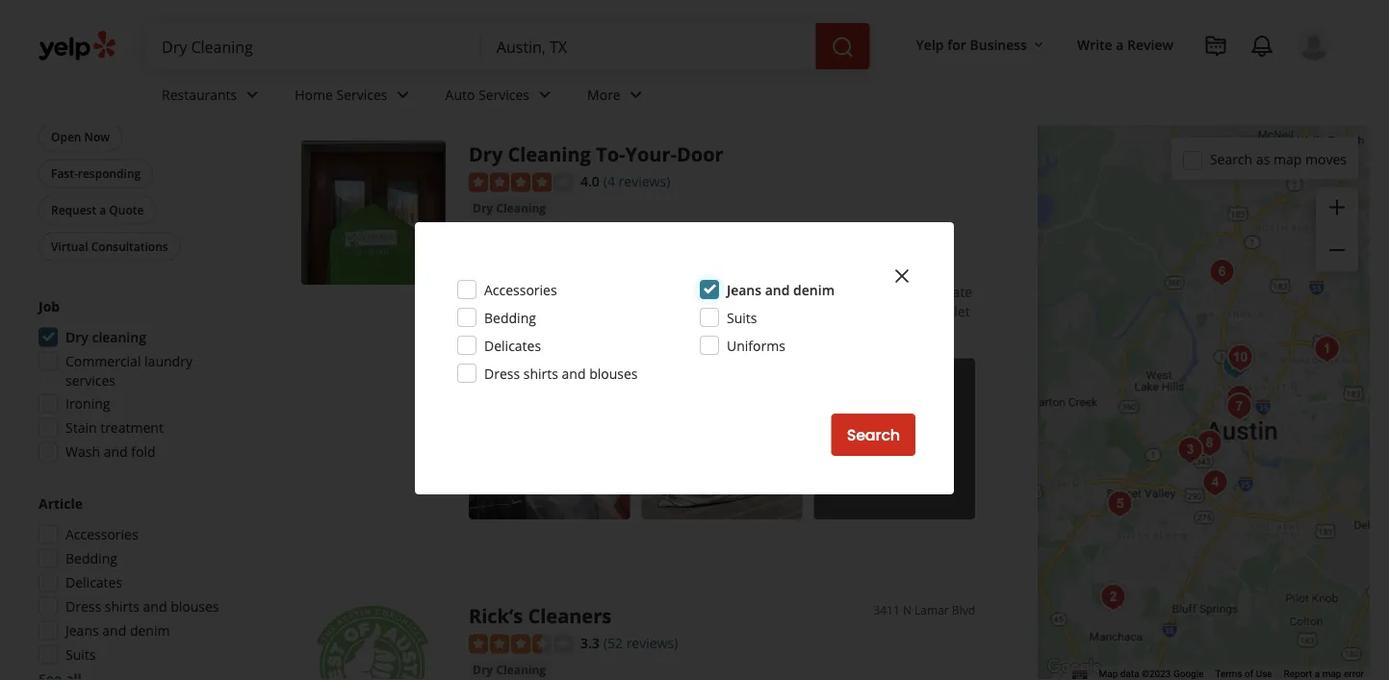 Task type: describe. For each thing, give the bounding box(es) containing it.
now
[[84, 129, 110, 145]]

16 chevron down v2 image
[[1031, 37, 1046, 53]]

zoom out image
[[1326, 239, 1349, 262]]

cleaners
[[625, 302, 678, 321]]

map for moves
[[1274, 150, 1302, 168]]

soco cleaners & alterations image
[[1196, 464, 1235, 503]]

cleaning inside "free pick up, next day delivery dry cleaning and laundry service. if you hate those trips to the dry cleaners give us a call or sign up on our website and let us collect your clothes…"
[[720, 283, 773, 302]]

error
[[1344, 669, 1364, 680]]

article
[[39, 495, 83, 513]]

map data ©2023 google
[[1099, 669, 1204, 680]]

"free pick up, next day delivery dry cleaning and laundry service. if you hate those trips to the dry cleaners give us a call or sign up on our website and let us collect your clothes…"
[[490, 283, 973, 340]]

to-
[[596, 141, 625, 167]]

report a map error
[[1284, 669, 1364, 680]]

0 vertical spatial dry
[[696, 283, 717, 302]]

write a review link
[[1070, 27, 1181, 62]]

rick's cleaners image
[[301, 603, 446, 681]]

business categories element
[[146, 69, 1331, 125]]

or
[[763, 302, 777, 321]]

user actions element
[[901, 24, 1358, 143]]

search for search as map moves
[[1210, 150, 1253, 168]]

wash
[[65, 443, 100, 461]]

restaurants link
[[146, 69, 279, 125]]

according
[[614, 260, 675, 278]]

hate
[[944, 283, 973, 302]]

clear
[[39, 61, 66, 77]]

dry cleaning button for dry
[[469, 199, 550, 218]]

services
[[65, 372, 116, 390]]

on
[[829, 302, 846, 321]]

4.0
[[581, 172, 600, 191]]

dry cleaning
[[65, 328, 146, 347]]

-
[[606, 260, 610, 278]]

map region
[[1008, 0, 1389, 681]]

commercial
[[65, 352, 141, 371]]

consultations
[[91, 239, 168, 255]]

virtual consultations
[[51, 239, 168, 255]]

map
[[1099, 669, 1118, 680]]

sponsored results
[[277, 71, 420, 92]]

google image
[[1043, 656, 1106, 681]]

top 10 best dry cleaning near austin, texas
[[277, 17, 775, 50]]

projects image
[[1204, 35, 1228, 58]]

0 horizontal spatial denim
[[130, 622, 170, 640]]

10
[[325, 17, 348, 50]]

trips
[[529, 302, 557, 321]]

wash and fold
[[65, 443, 156, 461]]

home
[[295, 85, 333, 104]]

rick's cleaners link
[[469, 603, 612, 629]]

texas
[[707, 17, 775, 50]]

cleaning up auto services
[[452, 17, 556, 50]]

request a quote button
[[39, 196, 156, 225]]

to inside "free pick up, next day delivery dry cleaning and laundry service. if you hate those trips to the dry cleaners give us a call or sign up on our website and let us collect your clothes…"
[[561, 302, 573, 321]]

clear all link
[[39, 61, 82, 77]]

services for auto services
[[479, 85, 530, 104]]

job
[[39, 297, 60, 316]]

3411 n lamar blvd
[[874, 603, 975, 619]]

1 vertical spatial jeans
[[65, 622, 99, 640]]

jeans inside search 'dialog'
[[727, 281, 762, 299]]

up
[[809, 302, 826, 321]]

accessories inside group
[[65, 526, 138, 544]]

request
[[51, 202, 96, 218]]

dry up 16 info v2 icon
[[407, 17, 447, 50]]

next
[[578, 283, 611, 302]]

the
[[577, 302, 598, 321]]

terms of use
[[1215, 669, 1272, 680]]

as
[[1256, 150, 1270, 168]]

stain treatment
[[65, 419, 164, 437]]

all
[[69, 61, 82, 77]]

use
[[1256, 669, 1272, 680]]

(4 reviews)
[[603, 172, 670, 191]]

sponsored
[[277, 71, 361, 92]]

more link
[[572, 69, 663, 125]]

zips cleaners image
[[1101, 485, 1139, 524]]

close image
[[891, 265, 914, 288]]

for
[[948, 35, 966, 53]]

dry up 4 star rating "image"
[[469, 141, 503, 167]]

user
[[706, 260, 734, 278]]

services for home services
[[337, 85, 388, 104]]

yelp for business
[[916, 35, 1027, 53]]

virtual
[[51, 239, 88, 255]]

24 chevron down v2 image for restaurants
[[241, 83, 264, 106]]

best
[[352, 17, 402, 50]]

4 star rating image
[[469, 173, 573, 192]]

those
[[490, 302, 525, 321]]

reviews) for cleaning
[[619, 172, 670, 191]]

notifications image
[[1251, 35, 1274, 58]]

collect
[[508, 322, 548, 340]]

- according to 1 user
[[602, 260, 734, 278]]

uniforms
[[727, 336, 786, 355]]

3.3 star rating image
[[469, 635, 573, 654]]

delivery
[[644, 283, 693, 302]]

0 horizontal spatial jeans and denim
[[65, 622, 170, 640]]

yelp
[[916, 35, 944, 53]]

cleaning down 3.3 star rating image
[[496, 663, 546, 678]]

our
[[849, 302, 871, 321]]

home services link
[[279, 69, 430, 125]]

data
[[1120, 669, 1140, 680]]

door
[[677, 141, 724, 167]]

garnett lewis cleaners image
[[1203, 253, 1241, 292]]

24 chevron down v2 image
[[533, 83, 557, 106]]

(52 reviews)
[[603, 634, 678, 653]]

fast-responding button
[[39, 159, 153, 188]]

1 vertical spatial 1
[[695, 260, 703, 278]]

2 vertical spatial cleaning
[[92, 328, 146, 347]]

portfolio
[[881, 430, 935, 449]]

google
[[1173, 669, 1204, 680]]

write
[[1077, 35, 1113, 53]]

stain
[[65, 419, 97, 437]]

sort:
[[822, 27, 852, 46]]

dress inside search 'dialog'
[[484, 364, 520, 383]]

cleaning down 4 star rating "image"
[[496, 200, 546, 216]]

your-
[[625, 141, 677, 167]]

4.0 link
[[581, 170, 600, 191]]

search image
[[831, 36, 855, 59]]

auto services link
[[430, 69, 572, 125]]

you
[[918, 283, 941, 302]]

shirts inside search 'dialog'
[[524, 364, 558, 383]]

pick
[[526, 283, 551, 302]]

(52 reviews) link
[[603, 633, 678, 653]]



Task type: locate. For each thing, give the bounding box(es) containing it.
dry cleaning button down 3.3 star rating image
[[469, 661, 550, 680]]

jeans and denim inside search 'dialog'
[[727, 281, 835, 299]]

24 chevron down v2 image for more
[[625, 83, 648, 106]]

cleaning inside '1 filter dry cleaning clear all'
[[60, 45, 105, 61]]

dry down 3.3 star rating image
[[473, 663, 493, 678]]

0 vertical spatial us
[[710, 302, 725, 321]]

1 vertical spatial laundry
[[144, 352, 192, 371]]

None search field
[[146, 23, 874, 69]]

day
[[614, 283, 640, 302]]

1 vertical spatial denim
[[130, 622, 170, 640]]

laundry right "commercial"
[[144, 352, 192, 371]]

zoom in image
[[1326, 196, 1349, 219]]

0 vertical spatial accessories
[[484, 281, 557, 299]]

martinizing dry cleaning image
[[1220, 379, 1259, 418]]

1 horizontal spatial dress
[[484, 364, 520, 383]]

dry cleaning button down 4 star rating "image"
[[469, 199, 550, 218]]

0 horizontal spatial map
[[1274, 150, 1302, 168]]

1 vertical spatial blouses
[[171, 598, 219, 616]]

top
[[277, 17, 320, 50]]

24 chevron down v2 image right restaurants in the top left of the page
[[241, 83, 264, 106]]

cleaners
[[528, 603, 612, 629]]

your
[[552, 322, 581, 340]]

bedding inside group
[[65, 550, 117, 568]]

group containing article
[[33, 494, 239, 681]]

1 inside '1 filter dry cleaning clear all'
[[39, 26, 46, 45]]

to up your
[[561, 302, 573, 321]]

us
[[710, 302, 725, 321], [490, 322, 505, 340]]

search inside 'button'
[[847, 425, 900, 446]]

up,
[[555, 283, 574, 302]]

1 horizontal spatial suits
[[727, 309, 757, 327]]

cathy's cleaners & alterations image
[[1216, 347, 1255, 385]]

shirts inside group
[[105, 598, 140, 616]]

2 dry cleaning link from the top
[[469, 661, 550, 680]]

the folde image
[[1094, 579, 1133, 617]]

dry up "commercial"
[[65, 328, 88, 347]]

1 filter dry cleaning clear all
[[39, 26, 105, 77]]

0 vertical spatial dry cleaning
[[473, 200, 546, 216]]

fast-responding
[[51, 166, 141, 181]]

suits inside group
[[65, 646, 96, 664]]

1 vertical spatial us
[[490, 322, 505, 340]]

0 vertical spatial map
[[1274, 150, 1302, 168]]

1
[[39, 26, 46, 45], [695, 260, 703, 278]]

24 chevron down v2 image inside 'more' link
[[625, 83, 648, 106]]

0 vertical spatial dress
[[484, 364, 520, 383]]

24 chevron down v2 image inside home services "link"
[[391, 83, 414, 106]]

treatment
[[100, 419, 164, 437]]

group containing job
[[33, 297, 239, 467]]

0 horizontal spatial search
[[847, 425, 900, 446]]

laundry inside commercial laundry services
[[144, 352, 192, 371]]

1 vertical spatial shirts
[[105, 598, 140, 616]]

0 horizontal spatial laundry
[[144, 352, 192, 371]]

0 vertical spatial to
[[679, 260, 692, 278]]

map left error
[[1322, 669, 1342, 680]]

accessories inside search 'dialog'
[[484, 281, 557, 299]]

laundry inside "free pick up, next day delivery dry cleaning and laundry service. if you hate those trips to the dry cleaners give us a call or sign up on our website and let us collect your clothes…"
[[804, 283, 852, 302]]

bedding
[[484, 309, 536, 327], [65, 550, 117, 568]]

2 horizontal spatial 24 chevron down v2 image
[[625, 83, 648, 106]]

dry cleaning for rick's
[[473, 663, 546, 678]]

1 vertical spatial dry cleaning button
[[469, 661, 550, 680]]

24 chevron down v2 image left 16 info v2 icon
[[391, 83, 414, 106]]

blvd
[[952, 603, 975, 619]]

0 horizontal spatial bedding
[[65, 550, 117, 568]]

dry up 'clothes…"'
[[601, 302, 622, 321]]

a inside "free pick up, next day delivery dry cleaning and laundry service. if you hate those trips to the dry cleaners give us a call or sign up on our website and let us collect your clothes…"
[[728, 302, 736, 321]]

0 vertical spatial dress shirts and blouses
[[484, 364, 638, 383]]

dry cleaning button for rick's
[[469, 661, 550, 680]]

let
[[954, 302, 970, 321]]

1 horizontal spatial us
[[710, 302, 725, 321]]

delicates down article
[[65, 574, 122, 592]]

0 vertical spatial delicates
[[484, 336, 541, 355]]

2 dry cleaning from the top
[[473, 663, 546, 678]]

cleaning up call
[[720, 283, 773, 302]]

home services
[[295, 85, 388, 104]]

map
[[1274, 150, 1302, 168], [1322, 669, 1342, 680]]

search for search
[[847, 425, 900, 446]]

cleaning up 4 star rating "image"
[[508, 141, 591, 167]]

16 speech v2 image
[[469, 285, 484, 301]]

n
[[903, 603, 912, 619]]

open now button
[[39, 123, 122, 152]]

1 dry cleaning link from the top
[[469, 199, 550, 218]]

0 horizontal spatial dress
[[65, 598, 101, 616]]

1 horizontal spatial jeans
[[727, 281, 762, 299]]

dry inside '1 filter dry cleaning clear all'
[[39, 45, 57, 61]]

0 vertical spatial dry cleaning button
[[469, 199, 550, 218]]

24 chevron down v2 image inside restaurants link
[[241, 83, 264, 106]]

ian's dry cleaning & laundry delivery image
[[1308, 330, 1346, 369]]

0 vertical spatial reviews)
[[619, 172, 670, 191]]

a right report
[[1315, 669, 1320, 680]]

0 horizontal spatial jeans
[[65, 622, 99, 640]]

fast-
[[51, 166, 78, 181]]

cleaning up "commercial"
[[92, 328, 146, 347]]

keyboard shortcuts image
[[1072, 671, 1088, 680]]

dress shirts and blouses inside search 'dialog'
[[484, 364, 638, 383]]

cleaning
[[452, 17, 556, 50], [508, 141, 591, 167], [496, 200, 546, 216], [496, 663, 546, 678]]

group
[[35, 92, 239, 265], [1316, 187, 1358, 272], [33, 297, 239, 467], [33, 494, 239, 681]]

1 services from the left
[[337, 85, 388, 104]]

accessories down article
[[65, 526, 138, 544]]

1 horizontal spatial laundry
[[804, 283, 852, 302]]

24 chevron down v2 image for home services
[[391, 83, 414, 106]]

dry
[[407, 17, 447, 50], [39, 45, 57, 61], [469, 141, 503, 167], [473, 200, 493, 216], [65, 328, 88, 347], [473, 663, 493, 678]]

responding
[[78, 166, 141, 181]]

rick's cleaners
[[469, 603, 612, 629]]

services inside "link"
[[337, 85, 388, 104]]

dry up give
[[696, 283, 717, 302]]

to
[[679, 260, 692, 278], [561, 302, 573, 321]]

0 vertical spatial jeans
[[727, 281, 762, 299]]

delicates down those
[[484, 336, 541, 355]]

0 horizontal spatial rick's cleaners image
[[1171, 431, 1210, 470]]

virtual consultations button
[[39, 233, 181, 261]]

1 vertical spatial to
[[561, 302, 573, 321]]

call
[[739, 302, 760, 321]]

0 vertical spatial laundry
[[804, 283, 852, 302]]

business
[[970, 35, 1027, 53]]

0 vertical spatial cleaning
[[60, 45, 105, 61]]

see
[[855, 430, 877, 449]]

16 info v2 image
[[984, 29, 999, 45]]

1 horizontal spatial to
[[679, 260, 692, 278]]

group containing open now
[[35, 92, 239, 265]]

1 vertical spatial jeans and denim
[[65, 622, 170, 640]]

dry cleaning to-your-door link
[[469, 141, 724, 167]]

1 horizontal spatial 1
[[695, 260, 703, 278]]

blouses inside search 'dialog'
[[589, 364, 638, 383]]

1 horizontal spatial denim
[[793, 281, 835, 299]]

1 horizontal spatial delicates
[[484, 336, 541, 355]]

0 horizontal spatial dry
[[601, 302, 622, 321]]

blouses inside group
[[171, 598, 219, 616]]

reviews) for cleaners
[[626, 634, 678, 653]]

3411
[[874, 603, 900, 619]]

report
[[1284, 669, 1312, 680]]

terms
[[1215, 669, 1242, 680]]

1 vertical spatial map
[[1322, 669, 1342, 680]]

dry cleaning for dry
[[473, 200, 546, 216]]

website
[[875, 302, 923, 321]]

1 horizontal spatial accessories
[[484, 281, 557, 299]]

0 horizontal spatial services
[[337, 85, 388, 104]]

search as map moves
[[1210, 150, 1347, 168]]

0 horizontal spatial shirts
[[105, 598, 140, 616]]

1 horizontal spatial bedding
[[484, 309, 536, 327]]

dry cleaning to-your-door image
[[301, 141, 446, 285]]

1 vertical spatial delicates
[[65, 574, 122, 592]]

dress
[[484, 364, 520, 383], [65, 598, 101, 616]]

24 chevron down v2 image right more in the top of the page
[[625, 83, 648, 106]]

filter
[[50, 26, 83, 45]]

0 horizontal spatial delicates
[[65, 574, 122, 592]]

"free
[[490, 283, 522, 302]]

moves
[[1305, 150, 1347, 168]]

results
[[364, 71, 420, 92]]

to up the delivery
[[679, 260, 692, 278]]

laundry up up
[[804, 283, 852, 302]]

1 vertical spatial dry
[[601, 302, 622, 321]]

a for write
[[1116, 35, 1124, 53]]

search dialog
[[0, 0, 1389, 681]]

austin,
[[621, 17, 702, 50]]

1 horizontal spatial dress shirts and blouses
[[484, 364, 638, 383]]

0 vertical spatial dry cleaning link
[[469, 199, 550, 218]]

0 horizontal spatial accessories
[[65, 526, 138, 544]]

0 horizontal spatial 1
[[39, 26, 46, 45]]

1 vertical spatial dry cleaning link
[[469, 661, 550, 680]]

dry cleaning down 3.3 star rating image
[[473, 663, 546, 678]]

16 info v2 image
[[424, 74, 440, 89]]

dry down filter
[[39, 45, 57, 61]]

service.
[[855, 283, 902, 302]]

0 vertical spatial search
[[1210, 150, 1253, 168]]

delicates inside group
[[65, 574, 122, 592]]

1 horizontal spatial services
[[479, 85, 530, 104]]

map for error
[[1322, 669, 1342, 680]]

0 horizontal spatial blouses
[[171, 598, 219, 616]]

1 horizontal spatial shirts
[[524, 364, 558, 383]]

1 left filter
[[39, 26, 46, 45]]

bedding down "free on the left top
[[484, 309, 536, 327]]

24 chevron down v2 image
[[241, 83, 264, 106], [391, 83, 414, 106], [625, 83, 648, 106]]

search
[[1210, 150, 1253, 168], [847, 425, 900, 446]]

1 horizontal spatial blouses
[[589, 364, 638, 383]]

©2023
[[1142, 669, 1171, 680]]

dry cleaning link for rick's
[[469, 661, 550, 680]]

0 horizontal spatial dress shirts and blouses
[[65, 598, 219, 616]]

see portfolio
[[855, 430, 935, 449]]

3 24 chevron down v2 image from the left
[[625, 83, 648, 106]]

0 vertical spatial rick's cleaners image
[[1221, 339, 1260, 377]]

rick's
[[469, 603, 523, 629]]

more
[[587, 85, 621, 104]]

cleaning down filter
[[60, 45, 105, 61]]

open
[[51, 129, 81, 145]]

2 24 chevron down v2 image from the left
[[391, 83, 414, 106]]

1 horizontal spatial dry
[[696, 283, 717, 302]]

near
[[561, 17, 617, 50]]

restaurants
[[162, 85, 237, 104]]

auto services
[[445, 85, 530, 104]]

reviews) down your-
[[619, 172, 670, 191]]

commercial laundry services
[[65, 352, 192, 390]]

0 horizontal spatial us
[[490, 322, 505, 340]]

dry inside group
[[65, 328, 88, 347]]

suits inside search 'dialog'
[[727, 309, 757, 327]]

1 vertical spatial cleaning
[[720, 283, 773, 302]]

0 vertical spatial blouses
[[589, 364, 638, 383]]

a
[[1116, 35, 1124, 53], [99, 202, 106, 218], [728, 302, 736, 321], [1315, 669, 1320, 680]]

dry cleaning link for dry
[[469, 199, 550, 218]]

1 left the user
[[695, 260, 703, 278]]

a right write
[[1116, 35, 1124, 53]]

us right give
[[710, 302, 725, 321]]

3.3 link
[[581, 633, 600, 653]]

1 horizontal spatial map
[[1322, 669, 1342, 680]]

a for report
[[1315, 669, 1320, 680]]

(4
[[603, 172, 615, 191]]

1 dry cleaning from the top
[[473, 200, 546, 216]]

map right 'as'
[[1274, 150, 1302, 168]]

1 vertical spatial dress shirts and blouses
[[65, 598, 219, 616]]

0 vertical spatial suits
[[727, 309, 757, 327]]

of
[[1245, 669, 1254, 680]]

1 vertical spatial search
[[847, 425, 900, 446]]

1 vertical spatial accessories
[[65, 526, 138, 544]]

1 horizontal spatial search
[[1210, 150, 1253, 168]]

bedding down article
[[65, 550, 117, 568]]

rick's cleaners image
[[1221, 339, 1260, 377], [1171, 431, 1210, 470]]

laundry
[[804, 283, 852, 302], [144, 352, 192, 371]]

delicates
[[484, 336, 541, 355], [65, 574, 122, 592]]

1 vertical spatial dress
[[65, 598, 101, 616]]

zips cleaners image
[[1190, 425, 1229, 463]]

1 vertical spatial dry cleaning
[[473, 663, 546, 678]]

a inside button
[[99, 202, 106, 218]]

search button
[[832, 414, 916, 456]]

0 vertical spatial jeans and denim
[[727, 281, 835, 299]]

0 horizontal spatial to
[[561, 302, 573, 321]]

1 24 chevron down v2 image from the left
[[241, 83, 264, 106]]

1 vertical spatial bedding
[[65, 550, 117, 568]]

1 horizontal spatial jeans and denim
[[727, 281, 835, 299]]

rick's cleaners image
[[1221, 339, 1260, 377]]

dry cleaning link down 4 star rating "image"
[[469, 199, 550, 218]]

0 vertical spatial shirts
[[524, 364, 558, 383]]

0 horizontal spatial 24 chevron down v2 image
[[241, 83, 264, 106]]

1 vertical spatial rick's cleaners image
[[1171, 431, 1210, 470]]

us down those
[[490, 322, 505, 340]]

0 vertical spatial bedding
[[484, 309, 536, 327]]

dress shirts and blouses
[[484, 364, 638, 383], [65, 598, 219, 616]]

dry cleaning down 4 star rating "image"
[[473, 200, 546, 216]]

delicates inside search 'dialog'
[[484, 336, 541, 355]]

dry down 4 star rating "image"
[[473, 200, 493, 216]]

1 vertical spatial reviews)
[[626, 634, 678, 653]]

reviews)
[[619, 172, 670, 191], [626, 634, 678, 653]]

1 dry cleaning button from the top
[[469, 199, 550, 218]]

reviews) right (52
[[626, 634, 678, 653]]

3.3
[[581, 634, 600, 653]]

1 horizontal spatial rick's cleaners image
[[1221, 339, 1260, 377]]

bedding inside search 'dialog'
[[484, 309, 536, 327]]

accessories up those
[[484, 281, 557, 299]]

accessories
[[484, 281, 557, 299], [65, 526, 138, 544]]

dry cleaning link down 3.3 star rating image
[[469, 661, 550, 680]]

0 horizontal spatial suits
[[65, 646, 96, 664]]

fold
[[131, 443, 156, 461]]

a for request
[[99, 202, 106, 218]]

2 services from the left
[[479, 85, 530, 104]]

press cleaners image
[[1220, 388, 1259, 427]]

review
[[1127, 35, 1174, 53]]

report a map error link
[[1284, 669, 1364, 680]]

0 vertical spatial denim
[[793, 281, 835, 299]]

give
[[681, 302, 706, 321]]

a left quote
[[99, 202, 106, 218]]

blouses
[[589, 364, 638, 383], [171, 598, 219, 616]]

1 horizontal spatial 24 chevron down v2 image
[[391, 83, 414, 106]]

denim inside search 'dialog'
[[793, 281, 835, 299]]

dry cleaning
[[473, 200, 546, 216], [473, 663, 546, 678]]

request a quote
[[51, 202, 144, 218]]

2 dry cleaning button from the top
[[469, 661, 550, 680]]

1 vertical spatial suits
[[65, 646, 96, 664]]

a left call
[[728, 302, 736, 321]]

0 vertical spatial 1
[[39, 26, 46, 45]]

dress inside group
[[65, 598, 101, 616]]



Task type: vqa. For each thing, say whether or not it's contained in the screenshot.
Takeout related to 16 checkmark v2 image under Beverage
no



